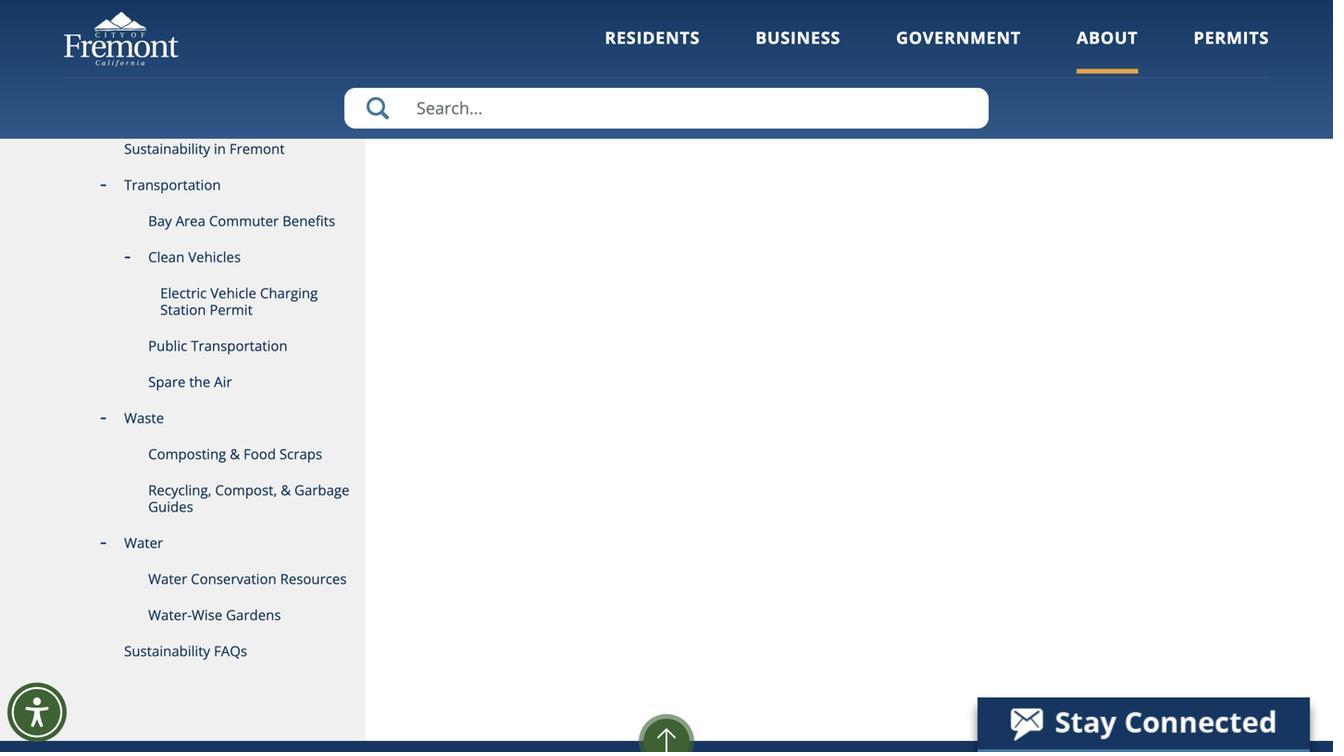 Task type: locate. For each thing, give the bounding box(es) containing it.
1 sustainability from the top
[[124, 139, 210, 158]]

stay connected image
[[978, 698, 1308, 750]]

0 vertical spatial sustainability
[[124, 139, 210, 158]]

0 vertical spatial transportation
[[124, 175, 221, 194]]

compost,
[[215, 481, 277, 500]]

2 sustainability from the top
[[124, 642, 210, 661]]

commuter
[[209, 212, 279, 231]]

composting & food scraps link
[[64, 437, 365, 473]]

permits
[[1194, 26, 1269, 49]]

0 horizontal spatial &
[[230, 445, 240, 464]]

water
[[124, 534, 163, 553], [148, 570, 187, 589]]

spare
[[148, 373, 186, 392]]

waste
[[124, 409, 164, 428]]

in
[[214, 139, 226, 158]]

sustainability in fremont link
[[64, 131, 365, 168]]

public transportation link
[[64, 329, 365, 365]]

bay
[[148, 212, 172, 231]]

0 vertical spatial water
[[124, 534, 163, 553]]

benefits
[[282, 212, 335, 231]]

water for water
[[124, 534, 163, 553]]

sustainability
[[124, 139, 210, 158], [124, 642, 210, 661]]

public transportation
[[148, 337, 288, 356]]

food
[[244, 445, 276, 464]]

water up water-
[[148, 570, 187, 589]]

recycling, compost, & garbage guides
[[148, 481, 350, 517]]

the
[[189, 373, 210, 392]]

transportation
[[124, 175, 221, 194], [191, 337, 288, 356]]

station
[[160, 300, 206, 319]]

waste link
[[64, 401, 365, 437]]

transportation up bay
[[124, 175, 221, 194]]

water-
[[148, 606, 192, 625]]

composting & food scraps
[[148, 445, 322, 464]]

& left garbage
[[281, 481, 291, 500]]

& inside "recycling, compost, & garbage guides"
[[281, 481, 291, 500]]

sustainability faqs
[[124, 642, 247, 661]]

sustainability for sustainability faqs
[[124, 642, 210, 661]]

1 vertical spatial water
[[148, 570, 187, 589]]

vehicles
[[188, 248, 241, 267]]

clean
[[148, 248, 185, 267]]

area
[[176, 212, 205, 231]]

sustainability down water-
[[124, 642, 210, 661]]

water down guides
[[124, 534, 163, 553]]

water for water conservation resources
[[148, 570, 187, 589]]

spare the air
[[148, 373, 232, 392]]

about
[[1077, 26, 1138, 49]]

sustainability for sustainability in fremont
[[124, 139, 210, 158]]

bay area commuter benefits
[[148, 212, 335, 231]]

electric
[[160, 284, 207, 303]]

spare the air link
[[64, 365, 365, 401]]

vehicle
[[210, 284, 256, 303]]

1 horizontal spatial &
[[281, 481, 291, 500]]

business link
[[756, 26, 841, 74]]

public
[[148, 337, 187, 356]]

& left food
[[230, 445, 240, 464]]

fremont
[[229, 139, 285, 158]]

transportation down permit
[[191, 337, 288, 356]]

1 vertical spatial sustainability
[[124, 642, 210, 661]]

1 vertical spatial &
[[281, 481, 291, 500]]

&
[[230, 445, 240, 464], [281, 481, 291, 500]]

government link
[[896, 26, 1021, 74]]

charging
[[260, 284, 318, 303]]

water-wise gardens
[[148, 606, 281, 625]]

sustainability left in
[[124, 139, 210, 158]]

sustainability in fremont
[[124, 139, 285, 158]]

government
[[896, 26, 1021, 49]]

wise
[[192, 606, 222, 625]]

0 vertical spatial &
[[230, 445, 240, 464]]



Task type: vqa. For each thing, say whether or not it's contained in the screenshot.
Water Conservation Resources LINK in the left bottom of the page
yes



Task type: describe. For each thing, give the bounding box(es) containing it.
air
[[214, 373, 232, 392]]

electric vehicle charging station permit link
[[64, 276, 365, 329]]

recycling,
[[148, 481, 212, 500]]

water-wise gardens link
[[64, 598, 365, 634]]

permits link
[[1194, 26, 1269, 74]]

recycling, compost, & garbage guides link
[[64, 473, 365, 526]]

faqs
[[214, 642, 247, 661]]

gardens
[[226, 606, 281, 625]]

scraps
[[280, 445, 322, 464]]

resources
[[280, 570, 347, 589]]

sustainability faqs link
[[64, 634, 365, 670]]

Search text field
[[344, 88, 989, 129]]

residents
[[605, 26, 700, 49]]

about link
[[1077, 26, 1138, 74]]

clean vehicles
[[148, 248, 241, 267]]

water conservation resources
[[148, 570, 347, 589]]

clean vehicles link
[[64, 240, 365, 276]]

1 vertical spatial transportation
[[191, 337, 288, 356]]

columnusercontrol3 main content
[[365, 0, 1269, 742]]

residents link
[[605, 26, 700, 74]]

garbage
[[294, 481, 350, 500]]

business
[[756, 26, 841, 49]]

guides
[[148, 498, 193, 517]]

permit
[[210, 300, 253, 319]]

transportation link
[[64, 168, 365, 204]]

electric vehicle charging station permit
[[160, 284, 318, 319]]

water link
[[64, 526, 365, 562]]

composting
[[148, 445, 226, 464]]

water conservation resources link
[[64, 562, 365, 598]]

conservation
[[191, 570, 277, 589]]

bay area commuter benefits link
[[64, 204, 365, 240]]



